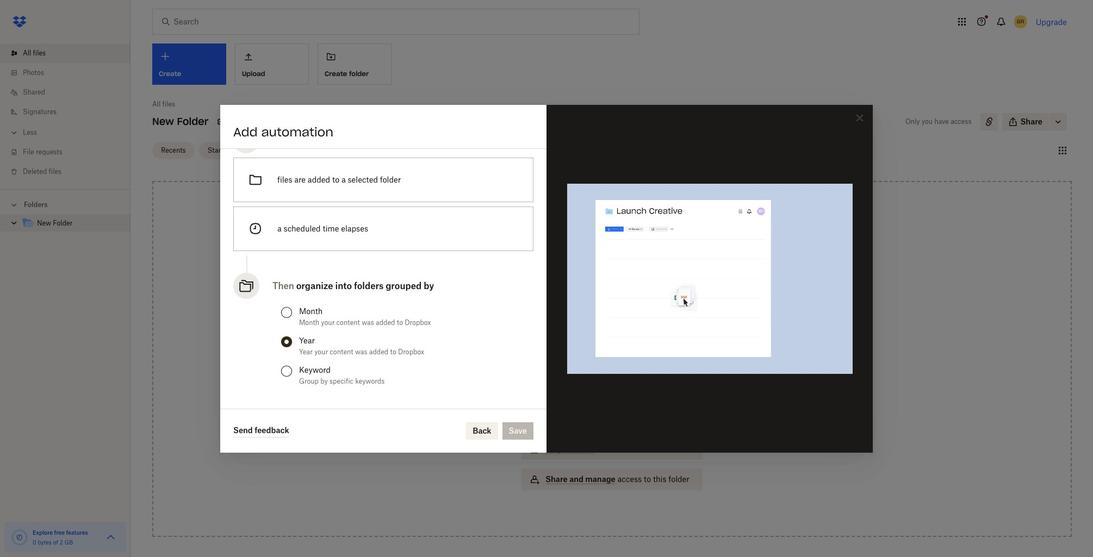 Task type: vqa. For each thing, say whether or not it's contained in the screenshot.
here
yes



Task type: describe. For each thing, give the bounding box(es) containing it.
to left be
[[596, 445, 603, 454]]

new inside "link"
[[37, 219, 51, 227]]

add automation
[[233, 124, 334, 140]]

keyword group by specific keywords
[[299, 365, 385, 386]]

all inside "list item"
[[23, 49, 31, 57]]

manage
[[586, 475, 616, 484]]

request files to be added to this folder
[[546, 445, 686, 454]]

gb
[[65, 540, 73, 546]]

files inside "list item"
[[33, 49, 46, 57]]

access for have
[[951, 118, 972, 126]]

access button
[[522, 378, 703, 399]]

1 vertical spatial all
[[152, 100, 161, 108]]

your for year
[[315, 348, 328, 356]]

more ways to add content
[[564, 356, 661, 365]]

all files link inside "list"
[[9, 44, 131, 63]]

0 vertical spatial this
[[650, 445, 664, 454]]

added inside more ways to add content element
[[616, 445, 639, 454]]

1 horizontal spatial folder
[[177, 115, 209, 128]]

share for share and manage access to this folder
[[546, 475, 568, 484]]

import
[[546, 414, 571, 423]]

all files list item
[[0, 44, 131, 63]]

more ways to add content element
[[520, 355, 705, 502]]

request
[[546, 445, 577, 454]]

use
[[576, 301, 588, 310]]

2 month from the top
[[299, 319, 319, 327]]

keyword
[[299, 365, 331, 375]]

shared link
[[9, 83, 131, 102]]

folder inside button
[[349, 70, 369, 78]]

you
[[922, 118, 933, 126]]

upgrade link
[[1036, 17, 1068, 26]]

by inside keyword group by specific keywords
[[321, 377, 328, 386]]

button
[[635, 301, 659, 310]]

free
[[54, 530, 65, 537]]

explore
[[33, 530, 53, 537]]

file requests
[[23, 148, 62, 156]]

1 horizontal spatial a
[[342, 175, 346, 184]]

'upload'
[[604, 301, 633, 310]]

the
[[590, 301, 602, 310]]

0 horizontal spatial a
[[278, 224, 282, 233]]

less
[[23, 128, 37, 137]]

files inside more ways to add content element
[[579, 445, 594, 454]]

specific
[[330, 377, 354, 386]]

folders
[[24, 201, 48, 209]]

starred
[[208, 146, 231, 154]]

send feedback button
[[233, 425, 289, 438]]

your for month
[[321, 319, 335, 327]]

access for manage
[[618, 475, 642, 484]]

add
[[616, 356, 630, 365]]

content for month
[[337, 319, 360, 327]]

photos
[[23, 69, 44, 77]]

then
[[273, 281, 294, 291]]

only
[[906, 118, 920, 126]]

share and manage access to this folder
[[546, 475, 690, 484]]

0 vertical spatial new folder
[[152, 115, 209, 128]]

to left add
[[606, 356, 614, 365]]

was for year
[[355, 348, 368, 356]]

create
[[325, 70, 347, 78]]

import button
[[522, 408, 703, 430]]

0 vertical spatial by
[[424, 281, 434, 291]]

file
[[23, 148, 34, 156]]

group
[[299, 377, 319, 386]]

are
[[295, 175, 306, 184]]

added right are
[[308, 175, 330, 184]]

more
[[564, 356, 584, 365]]

files up the recents
[[162, 100, 175, 108]]

less image
[[9, 127, 20, 138]]

send
[[233, 426, 253, 435]]

only you have access
[[906, 118, 972, 126]]

create folder button
[[318, 44, 392, 85]]

share button
[[1003, 113, 1050, 131]]

file requests link
[[9, 143, 131, 162]]

feedback
[[255, 426, 289, 435]]

drop
[[566, 289, 584, 298]]

organize into folders grouped by
[[296, 281, 434, 291]]

selected
[[348, 175, 378, 184]]

recents button
[[152, 142, 195, 159]]

add
[[233, 124, 258, 140]]

0
[[33, 540, 36, 546]]

dropbox for month
[[405, 319, 431, 327]]

be
[[605, 445, 614, 454]]

deleted files
[[23, 168, 62, 176]]

Keyword radio
[[281, 366, 292, 377]]

year year your content was added to dropbox
[[299, 336, 425, 356]]

send feedback
[[233, 426, 289, 435]]



Task type: locate. For each thing, give the bounding box(es) containing it.
content for year
[[330, 348, 354, 356]]

year
[[299, 336, 315, 345], [299, 348, 313, 356]]

to down request files to be added to this folder at the bottom
[[644, 475, 651, 484]]

a left selected
[[342, 175, 346, 184]]

added up keywords
[[369, 348, 389, 356]]

your up keyword
[[315, 348, 328, 356]]

1 vertical spatial all files link
[[152, 99, 175, 110]]

files left are
[[278, 175, 292, 184]]

was up year year your content was added to dropbox
[[362, 319, 374, 327]]

folder
[[177, 115, 209, 128], [53, 219, 72, 227]]

new folder up the recents
[[152, 115, 209, 128]]

your inside year year your content was added to dropbox
[[315, 348, 328, 356]]

files right deleted
[[49, 168, 62, 176]]

recents
[[161, 146, 186, 154]]

was
[[362, 319, 374, 327], [355, 348, 368, 356]]

Month radio
[[281, 307, 292, 318]]

0 vertical spatial folder
[[177, 115, 209, 128]]

1 vertical spatial a
[[278, 224, 282, 233]]

folder down folders 'button'
[[53, 219, 72, 227]]

dropbox image
[[9, 11, 30, 33]]

files up the in the bottom of the page
[[586, 289, 602, 298]]

new down folders
[[37, 219, 51, 227]]

to
[[332, 175, 340, 184], [622, 289, 630, 298], [397, 319, 403, 327], [390, 348, 397, 356], [606, 356, 614, 365], [596, 445, 603, 454], [641, 445, 648, 454], [644, 475, 651, 484]]

signatures link
[[9, 102, 131, 122]]

0 vertical spatial all files link
[[9, 44, 131, 63]]

quota usage element
[[11, 529, 28, 547]]

have
[[935, 118, 950, 126]]

0 horizontal spatial folder
[[53, 219, 72, 227]]

was up keyword group by specific keywords
[[355, 348, 368, 356]]

to left selected
[[332, 175, 340, 184]]

0 vertical spatial month
[[299, 307, 323, 316]]

new
[[152, 115, 174, 128], [37, 219, 51, 227]]

automation
[[261, 124, 334, 140]]

2 year from the top
[[299, 348, 313, 356]]

all up photos
[[23, 49, 31, 57]]

back button
[[466, 423, 498, 440]]

access
[[546, 384, 573, 393]]

and
[[570, 475, 584, 484]]

content
[[337, 319, 360, 327], [330, 348, 354, 356], [632, 356, 661, 365]]

added up year year your content was added to dropbox
[[376, 319, 395, 327]]

0 vertical spatial access
[[951, 118, 972, 126]]

dropbox inside month month your content was added to dropbox
[[405, 319, 431, 327]]

folder up the recents
[[177, 115, 209, 128]]

0 horizontal spatial by
[[321, 377, 328, 386]]

organize
[[296, 281, 333, 291]]

1 vertical spatial month
[[299, 319, 319, 327]]

year up keyword
[[299, 348, 313, 356]]

shared
[[23, 88, 45, 96]]

1 horizontal spatial by
[[424, 281, 434, 291]]

was inside month month your content was added to dropbox
[[362, 319, 374, 327]]

to inside month month your content was added to dropbox
[[397, 319, 403, 327]]

access
[[951, 118, 972, 126], [618, 475, 642, 484]]

deleted files link
[[9, 162, 131, 182]]

all files link up the recents
[[152, 99, 175, 110]]

your
[[321, 319, 335, 327], [315, 348, 328, 356]]

1 year from the top
[[299, 336, 315, 345]]

all up recents "button"
[[152, 100, 161, 108]]

files left be
[[579, 445, 594, 454]]

all
[[23, 49, 31, 57], [152, 100, 161, 108]]

files
[[33, 49, 46, 57], [162, 100, 175, 108], [49, 168, 62, 176], [278, 175, 292, 184], [586, 289, 602, 298], [579, 445, 594, 454]]

new folder link
[[22, 217, 122, 231]]

added inside month month your content was added to dropbox
[[376, 319, 395, 327]]

1 vertical spatial by
[[321, 377, 328, 386]]

features
[[66, 530, 88, 537]]

deleted
[[23, 168, 47, 176]]

content inside month month your content was added to dropbox
[[337, 319, 360, 327]]

requests
[[36, 148, 62, 156]]

to inside drop files here to upload, or use the 'upload' button
[[622, 289, 630, 298]]

1 horizontal spatial access
[[951, 118, 972, 126]]

1 vertical spatial dropbox
[[398, 348, 425, 356]]

0 horizontal spatial access
[[618, 475, 642, 484]]

0 horizontal spatial new folder
[[37, 219, 72, 227]]

all files inside "list item"
[[23, 49, 46, 57]]

1 vertical spatial your
[[315, 348, 328, 356]]

this down request files to be added to this folder at the bottom
[[654, 475, 667, 484]]

files inside add automation dialog
[[278, 175, 292, 184]]

dropbox for year
[[398, 348, 425, 356]]

0 vertical spatial your
[[321, 319, 335, 327]]

month
[[299, 307, 323, 316], [299, 319, 319, 327]]

1 vertical spatial all files
[[152, 100, 175, 108]]

1 horizontal spatial new
[[152, 115, 174, 128]]

folders button
[[0, 196, 131, 213]]

this right be
[[650, 445, 664, 454]]

by right grouped
[[424, 281, 434, 291]]

added right be
[[616, 445, 639, 454]]

share inside share button
[[1021, 117, 1043, 126]]

1 horizontal spatial share
[[1021, 117, 1043, 126]]

added
[[308, 175, 330, 184], [376, 319, 395, 327], [369, 348, 389, 356], [616, 445, 639, 454]]

grouped
[[386, 281, 422, 291]]

content up year year your content was added to dropbox
[[337, 319, 360, 327]]

0 vertical spatial all
[[23, 49, 31, 57]]

your down organize
[[321, 319, 335, 327]]

all files link up shared link
[[9, 44, 131, 63]]

add automation dialog
[[220, 105, 873, 453]]

all files up photos
[[23, 49, 46, 57]]

to inside year year your content was added to dropbox
[[390, 348, 397, 356]]

to right the "here" on the bottom
[[622, 289, 630, 298]]

1 vertical spatial this
[[654, 475, 667, 484]]

was for month
[[362, 319, 374, 327]]

new folder inside "link"
[[37, 219, 72, 227]]

share inside more ways to add content element
[[546, 475, 568, 484]]

0 vertical spatial year
[[299, 336, 315, 345]]

1 vertical spatial year
[[299, 348, 313, 356]]

dropbox inside year year your content was added to dropbox
[[398, 348, 425, 356]]

1 horizontal spatial all files
[[152, 100, 175, 108]]

files inside drop files here to upload, or use the 'upload' button
[[586, 289, 602, 298]]

1 vertical spatial new
[[37, 219, 51, 227]]

1 month from the top
[[299, 307, 323, 316]]

folders
[[354, 281, 384, 291]]

2
[[60, 540, 63, 546]]

1 horizontal spatial all
[[152, 100, 161, 108]]

0 vertical spatial a
[[342, 175, 346, 184]]

list
[[0, 37, 131, 189]]

to down month month your content was added to dropbox
[[390, 348, 397, 356]]

content up keyword group by specific keywords
[[330, 348, 354, 356]]

1 vertical spatial share
[[546, 475, 568, 484]]

month down organize
[[299, 319, 319, 327]]

back
[[473, 426, 492, 436]]

all files link
[[9, 44, 131, 63], [152, 99, 175, 110]]

create folder
[[325, 70, 369, 78]]

content inside year year your content was added to dropbox
[[330, 348, 354, 356]]

all files
[[23, 49, 46, 57], [152, 100, 175, 108]]

0 horizontal spatial new
[[37, 219, 51, 227]]

a
[[342, 175, 346, 184], [278, 224, 282, 233]]

all files up the recents
[[152, 100, 175, 108]]

1 vertical spatial access
[[618, 475, 642, 484]]

or
[[566, 301, 573, 310]]

by
[[424, 281, 434, 291], [321, 377, 328, 386]]

into
[[335, 281, 352, 291]]

0 vertical spatial all files
[[23, 49, 46, 57]]

keywords
[[355, 377, 385, 386]]

files up photos
[[33, 49, 46, 57]]

access right manage
[[618, 475, 642, 484]]

added inside year year your content was added to dropbox
[[369, 348, 389, 356]]

here
[[603, 289, 620, 298]]

0 horizontal spatial all files link
[[9, 44, 131, 63]]

upload,
[[631, 289, 659, 298]]

content right add
[[632, 356, 661, 365]]

0 vertical spatial share
[[1021, 117, 1043, 126]]

to down grouped
[[397, 319, 403, 327]]

month right month radio
[[299, 307, 323, 316]]

a left scheduled
[[278, 224, 282, 233]]

1 horizontal spatial all files link
[[152, 99, 175, 110]]

elapses
[[341, 224, 368, 233]]

time
[[323, 224, 339, 233]]

new up the recents
[[152, 115, 174, 128]]

new folder down folders 'button'
[[37, 219, 72, 227]]

ways
[[586, 356, 604, 365]]

access right have
[[951, 118, 972, 126]]

drop files here to upload, or use the 'upload' button
[[566, 289, 659, 310]]

0 vertical spatial new
[[152, 115, 174, 128]]

this
[[650, 445, 664, 454], [654, 475, 667, 484]]

1 horizontal spatial new folder
[[152, 115, 209, 128]]

new folder
[[152, 115, 209, 128], [37, 219, 72, 227]]

1 vertical spatial new folder
[[37, 219, 72, 227]]

by down keyword
[[321, 377, 328, 386]]

of
[[53, 540, 58, 546]]

0 horizontal spatial all
[[23, 49, 31, 57]]

0 vertical spatial dropbox
[[405, 319, 431, 327]]

share for share
[[1021, 117, 1043, 126]]

files are added to a selected folder
[[278, 175, 401, 184]]

upgrade
[[1036, 17, 1068, 26]]

scheduled
[[284, 224, 321, 233]]

month month your content was added to dropbox
[[299, 307, 431, 327]]

photos link
[[9, 63, 131, 83]]

bytes
[[38, 540, 52, 546]]

folder inside add automation dialog
[[380, 175, 401, 184]]

access inside more ways to add content element
[[618, 475, 642, 484]]

0 horizontal spatial share
[[546, 475, 568, 484]]

Year radio
[[281, 337, 292, 347]]

1 vertical spatial was
[[355, 348, 368, 356]]

0 horizontal spatial all files
[[23, 49, 46, 57]]

dropbox
[[405, 319, 431, 327], [398, 348, 425, 356]]

list containing all files
[[0, 37, 131, 189]]

year right year 'radio'
[[299, 336, 315, 345]]

folder inside "link"
[[53, 219, 72, 227]]

a scheduled time elapses
[[278, 224, 368, 233]]

was inside year year your content was added to dropbox
[[355, 348, 368, 356]]

your inside month month your content was added to dropbox
[[321, 319, 335, 327]]

to right be
[[641, 445, 648, 454]]

1 vertical spatial folder
[[53, 219, 72, 227]]

0 vertical spatial was
[[362, 319, 374, 327]]

starred button
[[199, 142, 240, 159]]

explore free features 0 bytes of 2 gb
[[33, 530, 88, 546]]

signatures
[[23, 108, 57, 116]]



